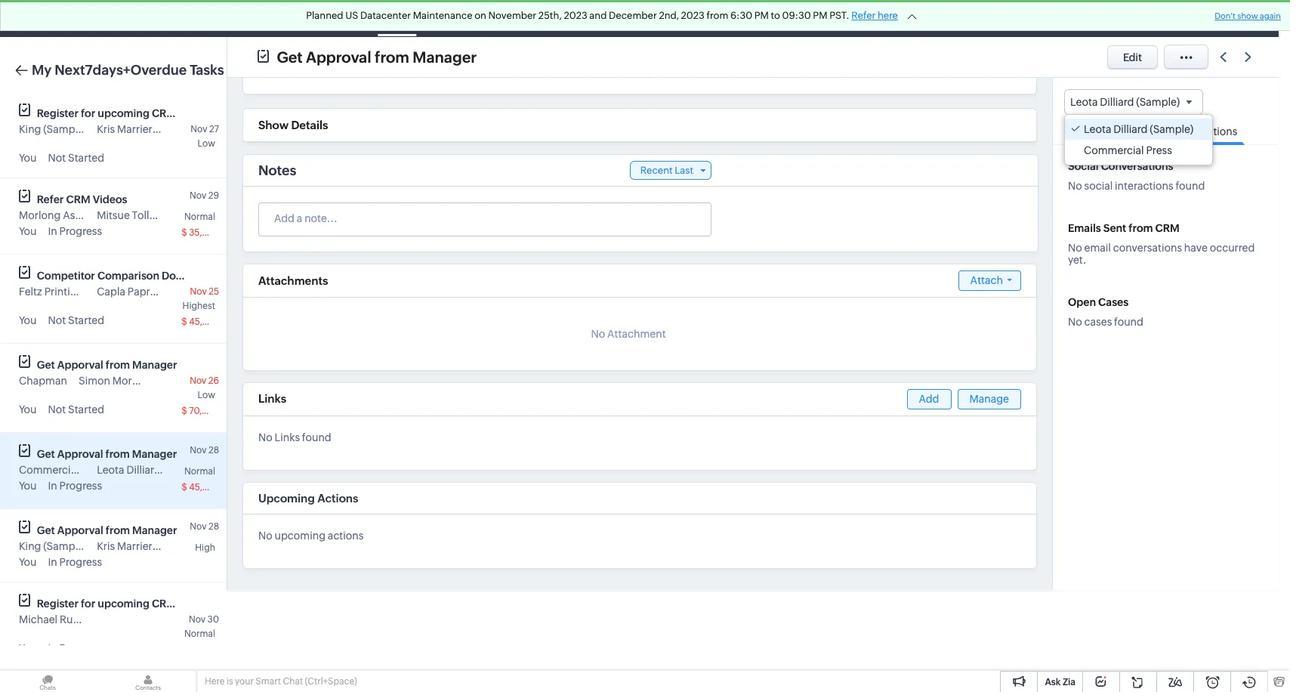 Task type: locate. For each thing, give the bounding box(es) containing it.
0 horizontal spatial press
[[81, 464, 107, 476]]

found up upcoming actions
[[302, 432, 332, 444]]

1 vertical spatial not started
[[48, 314, 104, 327]]

0 vertical spatial upcoming
[[98, 107, 150, 119]]

no down open
[[1069, 316, 1083, 328]]

2 in progress from the top
[[48, 480, 102, 492]]

35,000.00
[[189, 228, 235, 238]]

in progress for press
[[48, 480, 102, 492]]

add link
[[907, 389, 952, 410]]

28 for kris marrier (sample)
[[209, 522, 219, 532]]

leota dilliard (sample) up get apporval from manager
[[97, 464, 207, 476]]

0 vertical spatial king (sample)
[[19, 123, 87, 135]]

upcoming inside the register for upcoming crm webinars nov 27
[[98, 107, 150, 119]]

1 webinars from the top
[[178, 107, 226, 119]]

next7days+overdue
[[55, 62, 187, 78]]

3 not started from the top
[[48, 404, 104, 416]]

nov left 26
[[190, 376, 207, 386]]

2 kris from the top
[[97, 540, 115, 553]]

0 vertical spatial kris marrier (sample)
[[97, 123, 198, 135]]

1 register from the top
[[37, 107, 79, 119]]

progress down associates
[[59, 225, 102, 237]]

2 45,000.00 from the top
[[189, 482, 235, 493]]

not up refer crm videos
[[48, 152, 66, 164]]

2 horizontal spatial found
[[1176, 180, 1206, 192]]

kris marrier (sample) for in progress
[[97, 540, 198, 553]]

2 register from the top
[[37, 598, 79, 610]]

0 vertical spatial approval
[[306, 48, 372, 65]]

3 $ from the top
[[182, 406, 187, 416]]

started for printing
[[68, 314, 104, 327]]

1 in from the top
[[48, 225, 57, 237]]

timeline link
[[1099, 115, 1156, 145]]

2 not from the top
[[48, 314, 66, 327]]

previous record image
[[1221, 52, 1227, 62]]

1 vertical spatial found
[[1115, 316, 1144, 328]]

leota inside leota dilliard (sample) field
[[1071, 96, 1099, 108]]

1 started from the top
[[68, 152, 104, 164]]

1 horizontal spatial tasks
[[384, 12, 411, 25]]

get inside get apporval from manager nov 26
[[37, 359, 55, 371]]

crm inside emails sent from crm no email conversations have occurred yet.
[[1156, 222, 1180, 234]]

1 horizontal spatial commercial
[[1085, 145, 1145, 157]]

45,000.00 for leota dilliard (sample)
[[189, 482, 235, 493]]

tasks up 27
[[190, 62, 224, 78]]

2 king (sample) from the top
[[19, 540, 87, 553]]

2023
[[564, 10, 588, 21], [681, 10, 705, 21]]

2 not started from the top
[[48, 314, 104, 327]]

progress down ruta
[[59, 642, 102, 655]]

low for kris marrier (sample)
[[198, 138, 215, 149]]

0 vertical spatial links
[[258, 392, 287, 405]]

refer
[[852, 10, 876, 21], [37, 193, 64, 206]]

1 horizontal spatial pm
[[814, 10, 828, 21]]

kris down next7days+overdue
[[97, 123, 115, 135]]

leota dilliard (sample)
[[1071, 96, 1181, 108], [1085, 123, 1194, 135], [97, 464, 207, 476]]

2 vertical spatial leota
[[97, 464, 124, 476]]

get approval from manager down simon
[[37, 448, 177, 460]]

2 vertical spatial not
[[48, 404, 66, 416]]

pm left 'pst.'
[[814, 10, 828, 21]]

tree
[[1066, 115, 1213, 165]]

trial
[[972, 7, 992, 18]]

register inside the register for upcoming crm webinars nov 27
[[37, 107, 79, 119]]

2 vertical spatial not started
[[48, 404, 104, 416]]

1 kris from the top
[[97, 123, 115, 135]]

0 vertical spatial king
[[19, 123, 41, 135]]

found right interactions
[[1176, 180, 1206, 192]]

yet.
[[1069, 254, 1087, 266]]

webinars up the 30
[[178, 598, 226, 610]]

1 vertical spatial refer
[[37, 193, 64, 206]]

1 horizontal spatial found
[[1115, 316, 1144, 328]]

not
[[48, 152, 66, 164], [48, 314, 66, 327], [48, 404, 66, 416]]

for inside the register for upcoming crm webinars nov 27
[[81, 107, 95, 119]]

0 horizontal spatial approval
[[57, 448, 103, 460]]

1 45,000.00 from the top
[[189, 317, 235, 327]]

leota up info link
[[1071, 96, 1099, 108]]

for down next7days+overdue
[[81, 107, 95, 119]]

27
[[209, 124, 219, 135]]

$ 45,000.00 for leota dilliard (sample)
[[182, 482, 235, 493]]

meetings link
[[423, 0, 493, 37]]

apporval inside get apporval from manager nov 26
[[57, 359, 103, 371]]

nov 28 up high
[[190, 522, 219, 532]]

social
[[1085, 180, 1114, 192]]

2 progress from the top
[[59, 480, 102, 492]]

crm down 'my next7days+overdue tasks'
[[152, 107, 176, 119]]

for inside register for upcoming crm webinars nov 30
[[81, 598, 95, 610]]

Add a note... field
[[259, 211, 710, 226]]

0 vertical spatial found
[[1176, 180, 1206, 192]]

0 horizontal spatial found
[[302, 432, 332, 444]]

(sample) inside michael ruta (sample) normal
[[84, 614, 128, 626]]

1 vertical spatial dilliard
[[1114, 123, 1149, 135]]

1 vertical spatial register
[[37, 598, 79, 610]]

conversations link
[[1160, 115, 1246, 145]]

kris marrier (sample) down 'my next7days+overdue tasks'
[[97, 123, 198, 135]]

next record image
[[1246, 52, 1255, 62]]

2 $ 45,000.00 from the top
[[182, 482, 235, 493]]

no down the upcoming
[[258, 530, 273, 542]]

70,000.00
[[189, 406, 235, 416]]

nov inside get apporval from manager nov 26
[[190, 376, 207, 386]]

6 you from the top
[[19, 556, 37, 568]]

apporval for get apporval from manager nov 26
[[57, 359, 103, 371]]

0 vertical spatial marrier
[[117, 123, 153, 135]]

1 vertical spatial apporval
[[57, 525, 103, 537]]

28 for leota dilliard (sample)
[[209, 445, 219, 456]]

tasks link
[[372, 0, 423, 37]]

in for commercial
[[48, 480, 57, 492]]

crm up my
[[36, 11, 67, 26]]

in down michael
[[48, 642, 57, 655]]

2 low from the top
[[198, 390, 215, 401]]

0 vertical spatial normal
[[184, 212, 215, 222]]

leota
[[1071, 96, 1099, 108], [1085, 123, 1112, 135], [97, 464, 124, 476]]

2023 left and
[[564, 10, 588, 21]]

crm up conversations
[[1156, 222, 1180, 234]]

crm for emails sent from crm no email conversations have occurred yet.
[[1156, 222, 1180, 234]]

started down simon
[[68, 404, 104, 416]]

tasks right 'us'
[[384, 12, 411, 25]]

1 for from the top
[[81, 107, 95, 119]]

december
[[609, 10, 657, 21]]

$ 45,000.00 down "highest"
[[182, 317, 235, 327]]

apporval for get apporval from manager
[[57, 525, 103, 537]]

nov 28 down $ 70,000.00
[[190, 445, 219, 456]]

pm left to
[[755, 10, 769, 21]]

edit
[[1124, 51, 1143, 63]]

in up michael
[[48, 556, 57, 568]]

king (sample) down get apporval from manager
[[19, 540, 87, 553]]

1 vertical spatial marrier
[[117, 540, 153, 553]]

from inside get apporval from manager nov 26
[[106, 359, 130, 371]]

1 vertical spatial 45,000.00
[[189, 482, 235, 493]]

for up ruta
[[81, 598, 95, 610]]

smart
[[256, 676, 281, 687]]

chat
[[283, 676, 303, 687]]

webinars up 27
[[178, 107, 226, 119]]

found down 'cases'
[[1115, 316, 1144, 328]]

low down 27
[[198, 138, 215, 149]]

0 vertical spatial 28
[[209, 445, 219, 456]]

normal down the 30
[[184, 629, 215, 639]]

$ 70,000.00
[[182, 406, 235, 416]]

your
[[235, 676, 254, 687]]

webinars for in progress
[[178, 598, 226, 610]]

1 vertical spatial nov 28
[[190, 522, 219, 532]]

progress down get apporval from manager
[[59, 556, 102, 568]]

upcoming for progress
[[98, 598, 150, 610]]

0 vertical spatial apporval
[[57, 359, 103, 371]]

upcoming inside register for upcoming crm webinars nov 30
[[98, 598, 150, 610]]

in progress up get apporval from manager
[[48, 480, 102, 492]]

2 vertical spatial normal
[[184, 629, 215, 639]]

1 vertical spatial upcoming
[[275, 530, 326, 542]]

register for not
[[37, 107, 79, 119]]

1 king from the top
[[19, 123, 41, 135]]

nov 29
[[190, 190, 219, 201]]

2 nov 28 from the top
[[190, 522, 219, 532]]

2 28 from the top
[[209, 522, 219, 532]]

1 horizontal spatial press
[[1147, 145, 1173, 157]]

0 vertical spatial webinars
[[178, 107, 226, 119]]

no left 'attachment'
[[591, 328, 606, 340]]

get approval from manager
[[277, 48, 477, 65], [37, 448, 177, 460]]

king (sample) for in
[[19, 540, 87, 553]]

1 nov 28 from the top
[[190, 445, 219, 456]]

from
[[707, 10, 729, 21], [375, 48, 410, 65], [1129, 222, 1154, 234], [106, 359, 130, 371], [105, 448, 130, 460], [106, 525, 130, 537]]

$ 45,000.00 up high
[[182, 482, 235, 493]]

1 vertical spatial not
[[48, 314, 66, 327]]

nov inside the register for upcoming crm webinars nov 27
[[191, 124, 207, 135]]

not started
[[48, 152, 104, 164], [48, 314, 104, 327], [48, 404, 104, 416]]

0 vertical spatial commercial press
[[1085, 145, 1173, 157]]

from inside emails sent from crm no email conversations have occurred yet.
[[1129, 222, 1154, 234]]

have
[[1185, 242, 1208, 254]]

in for king
[[48, 556, 57, 568]]

started for (sample)
[[68, 152, 104, 164]]

leota dilliard (sample) up timeline link
[[1071, 96, 1181, 108]]

links up the upcoming
[[275, 432, 300, 444]]

0 vertical spatial dilliard
[[1101, 96, 1135, 108]]

planned us datacenter maintenance on november 25th, 2023 and december 2nd, 2023 from 6:30 pm to 09:30 pm pst. refer here
[[306, 10, 899, 21]]

crm up associates
[[66, 193, 90, 206]]

here
[[878, 10, 899, 21]]

2nd,
[[659, 10, 679, 21]]

45,000.00 up high
[[189, 482, 235, 493]]

2 vertical spatial leota dilliard (sample)
[[97, 464, 207, 476]]

crm up michael ruta (sample) normal at left bottom
[[152, 598, 176, 610]]

social
[[1069, 160, 1099, 172]]

2 normal from the top
[[184, 466, 215, 477]]

upcoming
[[98, 107, 150, 119], [275, 530, 326, 542], [98, 598, 150, 610]]

2 vertical spatial started
[[68, 404, 104, 416]]

not down printing
[[48, 314, 66, 327]]

not started down simon
[[48, 404, 104, 416]]

no down emails
[[1069, 242, 1083, 254]]

not started down feltz printing service
[[48, 314, 104, 327]]

conversations
[[1114, 242, 1183, 254]]

comparison
[[97, 270, 159, 282]]

1 vertical spatial approval
[[57, 448, 103, 460]]

1 vertical spatial leota
[[1085, 123, 1112, 135]]

0 vertical spatial low
[[198, 138, 215, 149]]

normal up $ 35,000.00
[[184, 212, 215, 222]]

leota dilliard (sample) down leota dilliard (sample) field
[[1085, 123, 1194, 135]]

king down my
[[19, 123, 41, 135]]

0 horizontal spatial commercial press
[[19, 464, 107, 476]]

upcoming up michael ruta (sample) normal at left bottom
[[98, 598, 150, 610]]

1 $ 45,000.00 from the top
[[182, 317, 235, 327]]

kris for in progress
[[97, 540, 115, 553]]

sent
[[1104, 222, 1127, 234]]

approval down deals
[[306, 48, 372, 65]]

3 in from the top
[[48, 556, 57, 568]]

1 horizontal spatial commercial press
[[1085, 145, 1173, 157]]

1 progress from the top
[[59, 225, 102, 237]]

1 vertical spatial king
[[19, 540, 41, 553]]

marrier down 'my next7days+overdue tasks'
[[117, 123, 153, 135]]

1 not started from the top
[[48, 152, 104, 164]]

ask
[[1046, 677, 1061, 688]]

webinars inside the register for upcoming crm webinars nov 27
[[178, 107, 226, 119]]

3 in progress from the top
[[48, 556, 102, 568]]

1 vertical spatial press
[[81, 464, 107, 476]]

1 kris marrier (sample) from the top
[[97, 123, 198, 135]]

nov 28
[[190, 445, 219, 456], [190, 522, 219, 532]]

low up $ 70,000.00
[[198, 390, 215, 401]]

marrier
[[117, 123, 153, 135], [117, 540, 153, 553]]

0 vertical spatial refer
[[852, 10, 876, 21]]

4 $ from the top
[[182, 482, 187, 493]]

0 vertical spatial for
[[81, 107, 95, 119]]

1 normal from the top
[[184, 212, 215, 222]]

conversations
[[1168, 126, 1238, 138], [1102, 160, 1174, 172]]

services
[[753, 12, 795, 25]]

0 vertical spatial register
[[37, 107, 79, 119]]

2 started from the top
[[68, 314, 104, 327]]

1 in progress from the top
[[48, 225, 102, 237]]

normal down $ 70,000.00
[[184, 466, 215, 477]]

again
[[1261, 11, 1282, 20]]

conversations down leota dilliard (sample) field
[[1168, 126, 1238, 138]]

1 vertical spatial for
[[81, 598, 95, 610]]

refer right 'pst.'
[[852, 10, 876, 21]]

king (sample) down my
[[19, 123, 87, 135]]

1 vertical spatial normal
[[184, 466, 215, 477]]

7 you from the top
[[19, 642, 37, 655]]

0 vertical spatial leota dilliard (sample)
[[1071, 96, 1181, 108]]

cases
[[1099, 296, 1129, 309]]

0 vertical spatial started
[[68, 152, 104, 164]]

0 horizontal spatial pm
[[755, 10, 769, 21]]

1 horizontal spatial get approval from manager
[[277, 48, 477, 65]]

nov left the 30
[[189, 615, 206, 625]]

45,000.00
[[189, 317, 235, 327], [189, 482, 235, 493]]

november
[[489, 10, 537, 21]]

press up get apporval from manager
[[81, 464, 107, 476]]

nov up "highest"
[[190, 286, 207, 297]]

4 you from the top
[[19, 404, 37, 416]]

cases
[[1085, 316, 1113, 328]]

(ctrl+space)
[[305, 676, 357, 687]]

get approval from manager down datacenter
[[277, 48, 477, 65]]

in for morlong
[[48, 225, 57, 237]]

register up ruta
[[37, 598, 79, 610]]

3 normal from the top
[[184, 629, 215, 639]]

simon
[[79, 375, 110, 387]]

leota up get apporval from manager
[[97, 464, 124, 476]]

0 vertical spatial $ 45,000.00
[[182, 317, 235, 327]]

nov 28 for kris marrier (sample)
[[190, 522, 219, 532]]

1 vertical spatial low
[[198, 390, 215, 401]]

0 vertical spatial get approval from manager
[[277, 48, 477, 65]]

conversations up interactions
[[1102, 160, 1174, 172]]

progress up get apporval from manager
[[59, 480, 102, 492]]

in progress
[[48, 225, 102, 237], [48, 480, 102, 492], [48, 556, 102, 568], [48, 642, 102, 655]]

approval down simon
[[57, 448, 103, 460]]

1 vertical spatial kris marrier (sample)
[[97, 540, 198, 553]]

$ 35,000.00
[[182, 228, 235, 238]]

0 vertical spatial nov 28
[[190, 445, 219, 456]]

0 vertical spatial not
[[48, 152, 66, 164]]

dilliard down leota dilliard (sample) field
[[1114, 123, 1149, 135]]

no inside emails sent from crm no email conversations have occurred yet.
[[1069, 242, 1083, 254]]

$ 45,000.00
[[182, 317, 235, 327], [182, 482, 235, 493]]

25th,
[[539, 10, 562, 21]]

$
[[182, 228, 187, 238], [182, 317, 187, 327], [182, 406, 187, 416], [182, 482, 187, 493]]

king (sample)
[[19, 123, 87, 135], [19, 540, 87, 553]]

3 progress from the top
[[59, 556, 102, 568]]

2 apporval from the top
[[57, 525, 103, 537]]

interactions
[[1116, 180, 1174, 192]]

document
[[162, 270, 215, 282]]

2023 right "2nd,"
[[681, 10, 705, 21]]

45,000.00 for capla paprocki (sample)
[[189, 317, 235, 327]]

not started up refer crm videos
[[48, 152, 104, 164]]

don't show again
[[1216, 11, 1282, 20]]

competitor comparison document nov 25
[[37, 270, 219, 297]]

found inside social conversations no social interactions found
[[1176, 180, 1206, 192]]

kris marrier (sample) down get apporval from manager
[[97, 540, 198, 553]]

26
[[208, 376, 219, 386]]

in down morlong
[[48, 225, 57, 237]]

0 vertical spatial press
[[1147, 145, 1173, 157]]

kris down get apporval from manager
[[97, 540, 115, 553]]

register inside register for upcoming crm webinars nov 30
[[37, 598, 79, 610]]

1 apporval from the top
[[57, 359, 103, 371]]

0 vertical spatial leota
[[1071, 96, 1099, 108]]

attach link
[[959, 271, 1022, 291]]

low
[[198, 138, 215, 149], [198, 390, 215, 401]]

in progress down get apporval from manager
[[48, 556, 102, 568]]

1 vertical spatial commercial press
[[19, 464, 107, 476]]

1 vertical spatial commercial
[[19, 464, 79, 476]]

2 vertical spatial upcoming
[[98, 598, 150, 610]]

normal for mitsue tollner (sample)
[[184, 212, 215, 222]]

leota up social
[[1085, 123, 1112, 135]]

1 horizontal spatial refer
[[852, 10, 876, 21]]

kris marrier (sample) for not started
[[97, 123, 198, 135]]

3 started from the top
[[68, 404, 104, 416]]

2 you from the top
[[19, 225, 37, 237]]

2 kris marrier (sample) from the top
[[97, 540, 198, 553]]

started down feltz printing service
[[68, 314, 104, 327]]

2 $ from the top
[[182, 317, 187, 327]]

started up refer crm videos
[[68, 152, 104, 164]]

upcoming down next7days+overdue
[[98, 107, 150, 119]]

nov down $ 70,000.00
[[190, 445, 207, 456]]

kris marrier (sample)
[[97, 123, 198, 135], [97, 540, 198, 553]]

1 vertical spatial links
[[275, 432, 300, 444]]

2 in from the top
[[48, 480, 57, 492]]

1 $ from the top
[[182, 228, 187, 238]]

1 vertical spatial 28
[[209, 522, 219, 532]]

28 up high
[[209, 522, 219, 532]]

0 vertical spatial tasks
[[384, 12, 411, 25]]

in progress down 'morlong associates'
[[48, 225, 102, 237]]

king for register for upcoming crm webinars
[[19, 123, 41, 135]]

progress for (sample)
[[59, 556, 102, 568]]

2 2023 from the left
[[681, 10, 705, 21]]

crm inside the register for upcoming crm webinars nov 27
[[152, 107, 176, 119]]

1 not from the top
[[48, 152, 66, 164]]

press up social conversations no social interactions found
[[1147, 145, 1173, 157]]

printing
[[44, 286, 83, 298]]

1 vertical spatial $ 45,000.00
[[182, 482, 235, 493]]

1 vertical spatial webinars
[[178, 598, 226, 610]]

1 vertical spatial king (sample)
[[19, 540, 87, 553]]

1 28 from the top
[[209, 445, 219, 456]]

refer up morlong
[[37, 193, 64, 206]]

commercial
[[1085, 145, 1145, 157], [19, 464, 79, 476]]

0 vertical spatial not started
[[48, 152, 104, 164]]

28 down "70,000.00"
[[209, 445, 219, 456]]

2 marrier from the top
[[117, 540, 153, 553]]

register for upcoming crm webinars nov 30
[[37, 598, 226, 625]]

started
[[68, 152, 104, 164], [68, 314, 104, 327], [68, 404, 104, 416]]

associates
[[63, 209, 116, 221]]

0 horizontal spatial 2023
[[564, 10, 588, 21]]

2 for from the top
[[81, 598, 95, 610]]

commercial press down "timeline"
[[1085, 145, 1173, 157]]

25
[[209, 286, 219, 297]]

1 low from the top
[[198, 138, 215, 149]]

1 vertical spatial kris
[[97, 540, 115, 553]]

0 vertical spatial 45,000.00
[[189, 317, 235, 327]]

attach
[[971, 274, 1004, 286]]

0 vertical spatial commercial
[[1085, 145, 1145, 157]]

highest
[[183, 301, 215, 311]]

0 horizontal spatial tasks
[[190, 62, 224, 78]]

nov inside register for upcoming crm webinars nov 30
[[189, 615, 206, 625]]

register down my
[[37, 107, 79, 119]]

webinars inside register for upcoming crm webinars nov 30
[[178, 598, 226, 610]]

upcoming down upcoming actions
[[275, 530, 326, 542]]

1 marrier from the top
[[117, 123, 153, 135]]

2 webinars from the top
[[178, 598, 226, 610]]

2 king from the top
[[19, 540, 41, 553]]

king up michael
[[19, 540, 41, 553]]

links up no links found
[[258, 392, 287, 405]]

emails
[[1069, 222, 1102, 234]]

1 vertical spatial conversations
[[1102, 160, 1174, 172]]

commercial press up get apporval from manager
[[19, 464, 107, 476]]

45,000.00 down "highest"
[[189, 317, 235, 327]]

1 horizontal spatial 2023
[[681, 10, 705, 21]]

marrier down get apporval from manager
[[117, 540, 153, 553]]

1 vertical spatial started
[[68, 314, 104, 327]]

dilliard up timeline link
[[1101, 96, 1135, 108]]

5 you from the top
[[19, 480, 37, 492]]

1 vertical spatial tasks
[[190, 62, 224, 78]]

0 vertical spatial kris
[[97, 123, 115, 135]]

crm inside register for upcoming crm webinars nov 30
[[152, 598, 176, 610]]

dilliard up get apporval from manager
[[127, 464, 161, 476]]

0 horizontal spatial get approval from manager
[[37, 448, 177, 460]]

not for (sample)
[[48, 152, 66, 164]]

not down chapman
[[48, 404, 66, 416]]

deals
[[333, 12, 360, 25]]

no down social
[[1069, 180, 1083, 192]]

1 king (sample) from the top
[[19, 123, 87, 135]]



Task type: vqa. For each thing, say whether or not it's contained in the screenshot.
bottommost upcoming
yes



Task type: describe. For each thing, give the bounding box(es) containing it.
not for printing
[[48, 314, 66, 327]]

4 in progress from the top
[[48, 642, 102, 655]]

refer crm videos
[[37, 193, 127, 206]]

actions
[[318, 492, 359, 505]]

projects
[[819, 12, 859, 25]]

high
[[195, 543, 215, 553]]

accounts link
[[249, 0, 321, 37]]

contacts image
[[101, 671, 196, 692]]

Leota Dilliard (Sample) field
[[1065, 89, 1204, 115]]

0 horizontal spatial commercial
[[19, 464, 79, 476]]

0 horizontal spatial refer
[[37, 193, 64, 206]]

get apporval from manager
[[37, 525, 177, 537]]

deals link
[[321, 0, 372, 37]]

products
[[685, 12, 729, 25]]

king for get apporval from manager
[[19, 540, 41, 553]]

manage
[[970, 393, 1010, 405]]

$ for morasca
[[182, 406, 187, 416]]

signals element
[[1082, 0, 1110, 37]]

mitsue
[[97, 209, 130, 221]]

us
[[346, 10, 358, 21]]

reports
[[553, 12, 591, 25]]

on
[[475, 10, 487, 21]]

open cases no cases found
[[1069, 296, 1144, 328]]

upcoming actions
[[258, 492, 359, 505]]

ask zia
[[1046, 677, 1076, 688]]

michael
[[19, 614, 58, 626]]

2 pm from the left
[[814, 10, 828, 21]]

capla
[[97, 286, 125, 298]]

refer here link
[[852, 10, 899, 21]]

nov 28 for leota dilliard (sample)
[[190, 445, 219, 456]]

edit button
[[1108, 45, 1159, 69]]

nov inside competitor comparison document nov 25
[[190, 286, 207, 297]]

competitor
[[37, 270, 95, 282]]

nov up high
[[190, 522, 207, 532]]

0 vertical spatial conversations
[[1168, 126, 1238, 138]]

service
[[85, 286, 122, 298]]

upcoming
[[258, 492, 315, 505]]

no links found
[[258, 432, 332, 444]]

don't show again link
[[1216, 11, 1282, 20]]

for for progress
[[81, 598, 95, 610]]

simon morasca (sample)
[[79, 375, 200, 387]]

videos
[[93, 193, 127, 206]]

no up the upcoming
[[258, 432, 273, 444]]

meetings
[[435, 12, 481, 25]]

manager inside get apporval from manager nov 26
[[132, 359, 177, 371]]

1 you from the top
[[19, 152, 37, 164]]

crm link
[[12, 11, 67, 26]]

create menu image
[[1014, 0, 1051, 37]]

calls
[[505, 12, 529, 25]]

show details link
[[258, 119, 328, 132]]

$ for paprocki
[[182, 317, 187, 327]]

no inside open cases no cases found
[[1069, 316, 1083, 328]]

morlong
[[19, 209, 61, 221]]

projects link
[[807, 0, 871, 37]]

2 vertical spatial dilliard
[[127, 464, 161, 476]]

found inside open cases no cases found
[[1115, 316, 1144, 328]]

marrier for in progress
[[117, 540, 153, 553]]

attachment
[[608, 328, 666, 340]]

show
[[1238, 11, 1259, 20]]

6:30
[[731, 10, 753, 21]]

manage link
[[958, 389, 1022, 410]]

tree containing leota dilliard (sample)
[[1066, 115, 1213, 165]]

details
[[291, 119, 328, 132]]

3 not from the top
[[48, 404, 66, 416]]

get apporval from manager nov 26
[[37, 359, 219, 386]]

upgrade
[[936, 19, 979, 29]]

$ for dilliard
[[182, 482, 187, 493]]

$ for tollner
[[182, 228, 187, 238]]

normal for leota dilliard (sample)
[[184, 466, 215, 477]]

setup element
[[1172, 0, 1203, 37]]

reports link
[[541, 0, 603, 37]]

info link
[[1061, 115, 1096, 145]]

normal inside michael ruta (sample) normal
[[184, 629, 215, 639]]

chats image
[[0, 671, 95, 692]]

for for started
[[81, 107, 95, 119]]

register for upcoming crm webinars nov 27
[[37, 107, 226, 135]]

here is your smart chat (ctrl+space)
[[205, 676, 357, 687]]

show details
[[258, 119, 328, 132]]

king (sample) for not
[[19, 123, 87, 135]]

search image
[[1060, 12, 1073, 25]]

enterprise-trial upgrade
[[923, 7, 992, 29]]

emails sent from crm no email conversations have occurred yet.
[[1069, 222, 1256, 266]]

profile image
[[1203, 0, 1245, 37]]

analytics link
[[603, 0, 673, 37]]

in progress for associates
[[48, 225, 102, 237]]

no inside social conversations no social interactions found
[[1069, 180, 1083, 192]]

29
[[208, 190, 219, 201]]

$ 45,000.00 for capla paprocki (sample)
[[182, 317, 235, 327]]

4 progress from the top
[[59, 642, 102, 655]]

leota dilliard (sample) inside field
[[1071, 96, 1181, 108]]

1 pm from the left
[[755, 10, 769, 21]]

1 horizontal spatial approval
[[306, 48, 372, 65]]

progress for press
[[59, 480, 102, 492]]

products link
[[673, 0, 741, 37]]

actions
[[328, 530, 364, 542]]

here
[[205, 676, 225, 687]]

pst.
[[830, 10, 850, 21]]

2 vertical spatial found
[[302, 432, 332, 444]]

capla paprocki (sample)
[[97, 286, 216, 298]]

(sample) inside field
[[1137, 96, 1181, 108]]

in progress for (sample)
[[48, 556, 102, 568]]

not started for (sample)
[[48, 152, 104, 164]]

enterprise-
[[923, 7, 972, 18]]

progress for associates
[[59, 225, 102, 237]]

crm for register for upcoming crm webinars nov 27
[[152, 107, 176, 119]]

marrier for not started
[[117, 123, 153, 135]]

planned
[[306, 10, 344, 21]]

social conversations no social interactions found
[[1069, 160, 1206, 192]]

timeline
[[1107, 126, 1149, 138]]

attachments
[[258, 274, 328, 287]]

1 2023 from the left
[[564, 10, 588, 21]]

upcoming for started
[[98, 107, 150, 119]]

no upcoming actions
[[258, 530, 364, 542]]

low for simon morasca (sample)
[[198, 390, 215, 401]]

calls link
[[493, 0, 541, 37]]

3 you from the top
[[19, 314, 37, 327]]

kris for not started
[[97, 123, 115, 135]]

my next7days+overdue tasks
[[32, 62, 224, 78]]

zia
[[1063, 677, 1076, 688]]

register for in
[[37, 598, 79, 610]]

1 vertical spatial get approval from manager
[[37, 448, 177, 460]]

search element
[[1051, 0, 1082, 37]]

signals image
[[1091, 12, 1101, 25]]

add
[[920, 393, 940, 405]]

conversations inside social conversations no social interactions found
[[1102, 160, 1174, 172]]

webinars for not started
[[178, 107, 226, 119]]

nov left 29
[[190, 190, 207, 201]]

info
[[1069, 126, 1088, 138]]

4 in from the top
[[48, 642, 57, 655]]

1 vertical spatial leota dilliard (sample)
[[1085, 123, 1194, 135]]

michael ruta (sample) normal
[[19, 614, 215, 639]]

not started for printing
[[48, 314, 104, 327]]

morlong associates
[[19, 209, 116, 221]]

analytics
[[615, 12, 660, 25]]

crm for register for upcoming crm webinars nov 30
[[152, 598, 176, 610]]

maintenance
[[413, 10, 473, 21]]

recent last
[[641, 165, 694, 176]]

is
[[227, 676, 233, 687]]

no attachment
[[591, 328, 666, 340]]

marketplace element
[[1141, 0, 1172, 37]]

feltz
[[19, 286, 42, 298]]

dilliard inside field
[[1101, 96, 1135, 108]]



